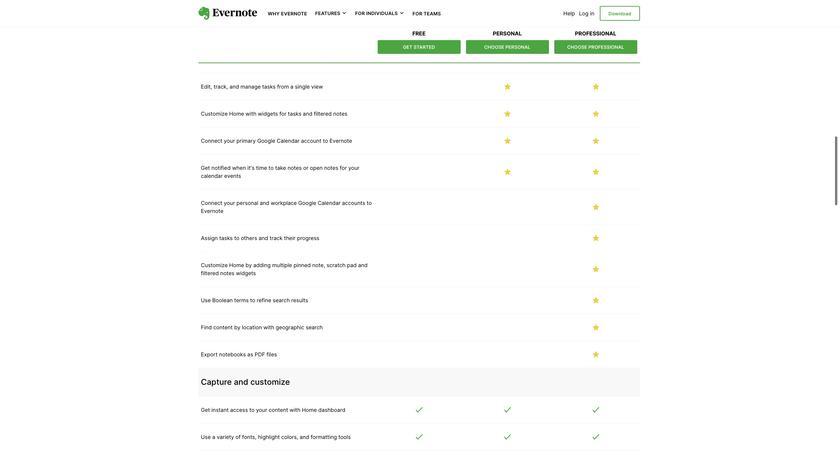 Task type: vqa. For each thing, say whether or not it's contained in the screenshot.
"Blog"
no



Task type: locate. For each thing, give the bounding box(es) containing it.
professional
[[575, 30, 616, 37], [589, 44, 624, 50]]

1 vertical spatial get
[[201, 165, 210, 171]]

for teams link
[[413, 10, 441, 17]]

for teams
[[413, 11, 441, 16]]

home left adding
[[229, 262, 244, 269]]

calendar
[[201, 173, 223, 179]]

tasks right assign
[[219, 235, 233, 242]]

2 horizontal spatial evernote
[[330, 137, 352, 144]]

tools
[[338, 434, 351, 441]]

evernote down inside
[[281, 11, 307, 16]]

filtered
[[314, 110, 332, 117], [201, 270, 219, 277]]

0 vertical spatial by
[[246, 262, 252, 269]]

to right tasks
[[228, 2, 234, 9]]

multiple
[[272, 262, 292, 269]]

0 horizontal spatial google
[[257, 137, 275, 144]]

content
[[213, 324, 233, 331], [269, 407, 288, 414]]

1 vertical spatial home
[[229, 262, 244, 269]]

get notified when it's time to take notes or open notes for your calendar events
[[201, 165, 360, 179]]

customize down 'track,'
[[201, 110, 228, 117]]

and left track
[[259, 235, 268, 242]]

tasks
[[332, 29, 346, 36], [266, 56, 279, 63], [262, 83, 276, 90], [288, 110, 301, 117], [219, 235, 233, 242]]

with
[[246, 110, 256, 117], [263, 324, 274, 331], [290, 407, 300, 414]]

to left take
[[269, 165, 274, 171]]

get inside get notified when it's time to take notes or open notes for your calendar events
[[201, 165, 210, 171]]

and right pad
[[358, 262, 368, 269]]

0 vertical spatial a
[[290, 83, 293, 90]]

3 use from the top
[[201, 434, 211, 441]]

search
[[273, 297, 290, 304], [306, 324, 323, 331]]

pdf
[[255, 351, 265, 358]]

tasks right the recurring
[[266, 56, 279, 63]]

to inside get notified when it's time to take notes or open notes for your calendar events
[[269, 165, 274, 171]]

lists
[[271, 2, 282, 9]]

for right open
[[340, 165, 347, 171]]

widgets down edit, track, and manage tasks from a single view
[[258, 110, 278, 117]]

help
[[564, 10, 575, 17]]

1 horizontal spatial widgets
[[258, 110, 278, 117]]

1 horizontal spatial calendar
[[318, 200, 341, 206]]

professional inside choose professional link
[[589, 44, 624, 50]]

get for get started
[[403, 44, 413, 50]]

calendar
[[277, 137, 300, 144], [318, 200, 341, 206]]

get
[[403, 44, 413, 50], [201, 165, 210, 171], [201, 407, 210, 414]]

with right location
[[263, 324, 274, 331]]

content up use a variety of fonts, highlight colors, and formatting tools
[[269, 407, 288, 414]]

1 vertical spatial widgets
[[236, 270, 256, 277]]

use left boolean
[[201, 297, 211, 304]]

by inside customize home by adding multiple pinned note, scratch pad and filtered notes widgets
[[246, 262, 252, 269]]

content right the find
[[213, 324, 233, 331]]

connect your primary google calendar account to evernote
[[201, 137, 352, 144]]

get for get instant access to your content with home dashboard
[[201, 407, 210, 414]]

evernote inside connect your personal and workplace google calendar accounts to evernote
[[201, 208, 223, 214]]

1 horizontal spatial google
[[298, 200, 316, 206]]

their
[[284, 235, 296, 242]]

0 vertical spatial evernote
[[281, 11, 307, 16]]

google right primary in the left top of the page
[[257, 137, 275, 144]]

1 vertical spatial use
[[201, 297, 211, 304]]

use left tasks
[[201, 2, 211, 9]]

and inside connect your personal and workplace google calendar accounts to evernote
[[260, 200, 269, 206]]

1 choose from the left
[[484, 44, 504, 50]]

a left variety at the bottom left of the page
[[212, 434, 215, 441]]

take
[[275, 165, 286, 171]]

0 horizontal spatial choose
[[484, 44, 504, 50]]

results
[[291, 297, 308, 304]]

choose for personal
[[484, 44, 504, 50]]

by left adding
[[246, 262, 252, 269]]

1 vertical spatial a
[[212, 434, 215, 441]]

1 vertical spatial filtered
[[201, 270, 219, 277]]

home up primary in the left top of the page
[[229, 110, 244, 117]]

connect inside connect your personal and workplace google calendar accounts to evernote
[[201, 200, 222, 206]]

2 horizontal spatial with
[[290, 407, 300, 414]]

0 vertical spatial customize
[[201, 110, 228, 117]]

and right personal
[[260, 200, 269, 206]]

use for use a variety of fonts, highlight colors, and formatting tools
[[201, 434, 211, 441]]

capture
[[235, 2, 254, 9]]

0 vertical spatial connect
[[201, 137, 222, 144]]

0 horizontal spatial filtered
[[201, 270, 219, 277]]

1 connect from the top
[[201, 137, 222, 144]]

for
[[279, 110, 286, 117], [340, 165, 347, 171]]

edit
[[230, 56, 240, 63]]

google right workplace
[[298, 200, 316, 206]]

for for for teams
[[413, 11, 422, 16]]

recurring
[[242, 56, 264, 63]]

or
[[303, 165, 309, 171]]

0 vertical spatial use
[[201, 2, 211, 9]]

0 horizontal spatial calendar
[[277, 137, 300, 144]]

use left variety at the bottom left of the page
[[201, 434, 211, 441]]

for individuals
[[355, 10, 398, 16]]

0 vertical spatial for
[[279, 110, 286, 117]]

for inside get notified when it's time to take notes or open notes for your calendar events
[[340, 165, 347, 171]]

home inside customize home by adding multiple pinned note, scratch pad and filtered notes widgets
[[229, 262, 244, 269]]

your inside connect your personal and workplace google calendar accounts to evernote
[[224, 200, 235, 206]]

to right accounts
[[367, 200, 372, 206]]

1 horizontal spatial with
[[263, 324, 274, 331]]

2 vertical spatial evernote
[[201, 208, 223, 214]]

1 horizontal spatial choose
[[567, 44, 587, 50]]

choose professional
[[567, 44, 624, 50]]

why
[[268, 11, 280, 16]]

choose
[[484, 44, 504, 50], [567, 44, 587, 50]]

2 connect from the top
[[201, 200, 222, 206]]

get up the calendar
[[201, 165, 210, 171]]

1 vertical spatial customize
[[201, 262, 228, 269]]

by left location
[[234, 324, 240, 331]]

1 vertical spatial evernote
[[330, 137, 352, 144]]

0 vertical spatial home
[[229, 110, 244, 117]]

calendar left account
[[277, 137, 300, 144]]

filtered up boolean
[[201, 270, 219, 277]]

choose personal
[[484, 44, 531, 50]]

0 vertical spatial professional
[[575, 30, 616, 37]]

customize for customize home by adding multiple pinned note, scratch pad and filtered notes widgets
[[201, 262, 228, 269]]

and down why
[[269, 29, 279, 36]]

1 vertical spatial google
[[298, 200, 316, 206]]

account
[[301, 137, 321, 144]]

customize inside customize home by adding multiple pinned note, scratch pad and filtered notes widgets
[[201, 262, 228, 269]]

scratch
[[327, 262, 346, 269]]

2 vertical spatial home
[[302, 407, 317, 414]]

and
[[269, 29, 279, 36], [219, 56, 229, 63], [230, 83, 239, 90], [303, 110, 312, 117], [260, 200, 269, 206], [259, 235, 268, 242], [358, 262, 368, 269], [234, 377, 248, 387], [300, 434, 309, 441]]

1 use from the top
[[201, 2, 211, 9]]

calendar left accounts
[[318, 200, 341, 206]]

0 vertical spatial get
[[403, 44, 413, 50]]

customize for customize home with widgets for tasks and filtered notes
[[201, 110, 228, 117]]

assign tasks to others and track their progress
[[201, 235, 319, 242]]

2 vertical spatial use
[[201, 434, 211, 441]]

refine
[[257, 297, 271, 304]]

to left refine
[[250, 297, 255, 304]]

0 horizontal spatial widgets
[[236, 270, 256, 277]]

to left the others
[[234, 235, 239, 242]]

evernote up assign
[[201, 208, 223, 214]]

log
[[579, 10, 589, 17]]

1 vertical spatial by
[[234, 324, 240, 331]]

of
[[236, 434, 241, 441]]

for left individuals
[[355, 10, 365, 16]]

as
[[247, 351, 253, 358]]

export
[[201, 351, 218, 358]]

view
[[311, 83, 323, 90]]

filtered down the view
[[314, 110, 332, 117]]

1 vertical spatial connect
[[201, 200, 222, 206]]

connect
[[201, 137, 222, 144], [201, 200, 222, 206]]

widgets down adding
[[236, 270, 256, 277]]

connect up notified
[[201, 137, 222, 144]]

by for location
[[234, 324, 240, 331]]

personal
[[493, 30, 522, 37], [506, 44, 531, 50]]

edit,
[[201, 83, 212, 90]]

due
[[213, 29, 222, 36]]

choose personal link
[[466, 40, 549, 54]]

1 vertical spatial with
[[263, 324, 274, 331]]

widgets
[[258, 110, 278, 117], [236, 270, 256, 277]]

to inside connect your personal and workplace google calendar accounts to evernote
[[367, 200, 372, 206]]

your
[[299, 2, 311, 9], [319, 29, 331, 36], [224, 137, 235, 144], [348, 165, 360, 171], [224, 200, 235, 206], [256, 407, 267, 414]]

1 vertical spatial for
[[340, 165, 347, 171]]

1 customize from the top
[[201, 110, 228, 117]]

home left dashboard
[[302, 407, 317, 414]]

1 vertical spatial professional
[[589, 44, 624, 50]]

0 vertical spatial with
[[246, 110, 256, 117]]

and right capture
[[234, 377, 248, 387]]

evernote right account
[[330, 137, 352, 144]]

0 horizontal spatial with
[[246, 110, 256, 117]]

features
[[315, 10, 340, 16]]

notified
[[211, 165, 231, 171]]

1 vertical spatial content
[[269, 407, 288, 414]]

connect your personal and workplace google calendar accounts to evernote
[[201, 200, 372, 214]]

2 use from the top
[[201, 297, 211, 304]]

widgets inside customize home by adding multiple pinned note, scratch pad and filtered notes widgets
[[236, 270, 256, 277]]

search right refine
[[273, 297, 290, 304]]

0 vertical spatial filtered
[[314, 110, 332, 117]]

why evernote
[[268, 11, 307, 16]]

for left teams
[[413, 11, 422, 16]]

2 choose from the left
[[567, 44, 587, 50]]

with down 'manage'
[[246, 110, 256, 117]]

1 horizontal spatial by
[[246, 262, 252, 269]]

search right the "geographic"
[[306, 324, 323, 331]]

2 vertical spatial with
[[290, 407, 300, 414]]

for down from
[[279, 110, 286, 117]]

use
[[201, 2, 211, 9], [201, 297, 211, 304], [201, 434, 211, 441]]

get left instant
[[201, 407, 210, 414]]

capture
[[201, 377, 232, 387]]

from
[[277, 83, 289, 90]]

get inside get started link
[[403, 44, 413, 50]]

time
[[256, 165, 267, 171]]

1 horizontal spatial for
[[340, 165, 347, 171]]

1 horizontal spatial search
[[306, 324, 323, 331]]

to right notifications
[[313, 29, 318, 36]]

1 vertical spatial calendar
[[318, 200, 341, 206]]

0 horizontal spatial by
[[234, 324, 240, 331]]

0 vertical spatial widgets
[[258, 110, 278, 117]]

1 horizontal spatial for
[[413, 11, 422, 16]]

by
[[246, 262, 252, 269], [234, 324, 240, 331]]

and right 'track,'
[[230, 83, 239, 90]]

with up colors,
[[290, 407, 300, 414]]

connect down the calendar
[[201, 200, 222, 206]]

by for adding
[[246, 262, 252, 269]]

use tasks to capture to-do lists inside your notes
[[201, 2, 326, 9]]

1 vertical spatial search
[[306, 324, 323, 331]]

google
[[257, 137, 275, 144], [298, 200, 316, 206]]

for inside button
[[355, 10, 365, 16]]

2 customize from the top
[[201, 262, 228, 269]]

0 horizontal spatial content
[[213, 324, 233, 331]]

customize home with widgets for tasks and filtered notes
[[201, 110, 347, 117]]

0 vertical spatial search
[[273, 297, 290, 304]]

google inside connect your personal and workplace google calendar accounts to evernote
[[298, 200, 316, 206]]

filtered inside customize home by adding multiple pinned note, scratch pad and filtered notes widgets
[[201, 270, 219, 277]]

a right from
[[290, 83, 293, 90]]

get left started
[[403, 44, 413, 50]]

create
[[201, 56, 218, 63]]

customize down assign
[[201, 262, 228, 269]]

0 horizontal spatial evernote
[[201, 208, 223, 214]]

log in
[[579, 10, 595, 17]]

0 horizontal spatial for
[[355, 10, 365, 16]]

0 horizontal spatial search
[[273, 297, 290, 304]]

2 vertical spatial get
[[201, 407, 210, 414]]



Task type: describe. For each thing, give the bounding box(es) containing it.
it's
[[247, 165, 255, 171]]

find content by location with geographic search
[[201, 324, 323, 331]]

1 horizontal spatial evernote
[[281, 11, 307, 16]]

notes inside customize home by adding multiple pinned note, scratch pad and filtered notes widgets
[[220, 270, 234, 277]]

1 horizontal spatial filtered
[[314, 110, 332, 117]]

others
[[241, 235, 257, 242]]

to right access
[[249, 407, 255, 414]]

tasks left from
[[262, 83, 276, 90]]

download link
[[600, 6, 640, 21]]

track
[[270, 235, 283, 242]]

dashboard
[[318, 407, 345, 414]]

colors,
[[281, 434, 298, 441]]

files
[[267, 351, 277, 358]]

when
[[232, 165, 246, 171]]

tasks down features button
[[332, 29, 346, 36]]

get instant access to your content with home dashboard
[[201, 407, 345, 414]]

help link
[[564, 10, 575, 17]]

and inside customize home by adding multiple pinned note, scratch pad and filtered notes widgets
[[358, 262, 368, 269]]

0 horizontal spatial for
[[279, 110, 286, 117]]

for for for individuals
[[355, 10, 365, 16]]

access
[[230, 407, 248, 414]]

customize
[[250, 377, 290, 387]]

dates,
[[224, 29, 239, 36]]

boolean
[[212, 297, 233, 304]]

personal
[[237, 200, 258, 206]]

capture and customize
[[201, 377, 290, 387]]

connect for connect your personal and workplace google calendar accounts to evernote
[[201, 200, 222, 206]]

highlight
[[258, 434, 280, 441]]

your inside get notified when it's time to take notes or open notes for your calendar events
[[348, 165, 360, 171]]

instant
[[211, 407, 229, 414]]

home for by
[[229, 262, 244, 269]]

get started link
[[378, 40, 461, 54]]

0 vertical spatial google
[[257, 137, 275, 144]]

reminders,
[[241, 29, 268, 36]]

formatting
[[311, 434, 337, 441]]

customize home by adding multiple pinned note, scratch pad and filtered notes widgets
[[201, 262, 368, 277]]

0 vertical spatial calendar
[[277, 137, 300, 144]]

free
[[413, 30, 426, 37]]

add
[[201, 29, 211, 36]]

adding
[[253, 262, 271, 269]]

connect for connect your primary google calendar account to evernote
[[201, 137, 222, 144]]

progress
[[297, 235, 319, 242]]

to right account
[[323, 137, 328, 144]]

terms
[[234, 297, 249, 304]]

teams
[[424, 11, 441, 16]]

use a variety of fonts, highlight colors, and formatting tools
[[201, 434, 351, 441]]

edit, track, and manage tasks from a single view
[[201, 83, 323, 90]]

and left 'edit'
[[219, 56, 229, 63]]

get started
[[403, 44, 435, 50]]

features button
[[315, 10, 347, 17]]

variety
[[217, 434, 234, 441]]

assign
[[201, 235, 218, 242]]

started
[[414, 44, 435, 50]]

do
[[263, 2, 270, 9]]

choose for professional
[[567, 44, 587, 50]]

choose professional link
[[554, 40, 637, 54]]

pinned
[[294, 262, 311, 269]]

tasks down single at top left
[[288, 110, 301, 117]]

individuals
[[366, 10, 398, 16]]

single
[[295, 83, 310, 90]]

1 vertical spatial personal
[[506, 44, 531, 50]]

evernote logo image
[[198, 7, 257, 20]]

events
[[224, 173, 241, 179]]

primary
[[237, 137, 256, 144]]

notebooks
[[219, 351, 246, 358]]

download
[[609, 11, 631, 16]]

use for use boolean terms to refine search results
[[201, 297, 211, 304]]

0 horizontal spatial a
[[212, 434, 215, 441]]

1 horizontal spatial content
[[269, 407, 288, 414]]

note,
[[312, 262, 325, 269]]

calendar inside connect your personal and workplace google calendar accounts to evernote
[[318, 200, 341, 206]]

0 vertical spatial personal
[[493, 30, 522, 37]]

and up account
[[303, 110, 312, 117]]

fonts,
[[242, 434, 257, 441]]

workplace
[[271, 200, 297, 206]]

notifications
[[280, 29, 311, 36]]

tasks
[[212, 2, 227, 9]]

pad
[[347, 262, 357, 269]]

track,
[[214, 83, 228, 90]]

find
[[201, 324, 212, 331]]

home for with
[[229, 110, 244, 117]]

get for get notified when it's time to take notes or open notes for your calendar events
[[201, 165, 210, 171]]

use for use tasks to capture to-do lists inside your notes
[[201, 2, 211, 9]]

1 horizontal spatial a
[[290, 83, 293, 90]]

log in link
[[579, 10, 595, 17]]

inside
[[283, 2, 298, 9]]

why evernote link
[[268, 10, 307, 17]]

accounts
[[342, 200, 365, 206]]

add due dates, reminders, and notifications to your tasks
[[201, 29, 346, 36]]

location
[[242, 324, 262, 331]]

use boolean terms to refine search results
[[201, 297, 308, 304]]

in
[[590, 10, 595, 17]]

0 vertical spatial content
[[213, 324, 233, 331]]

for individuals button
[[355, 10, 405, 17]]

to-
[[256, 2, 263, 9]]

open
[[310, 165, 323, 171]]

geographic
[[276, 324, 304, 331]]

export notebooks as pdf files
[[201, 351, 277, 358]]

and right colors,
[[300, 434, 309, 441]]



